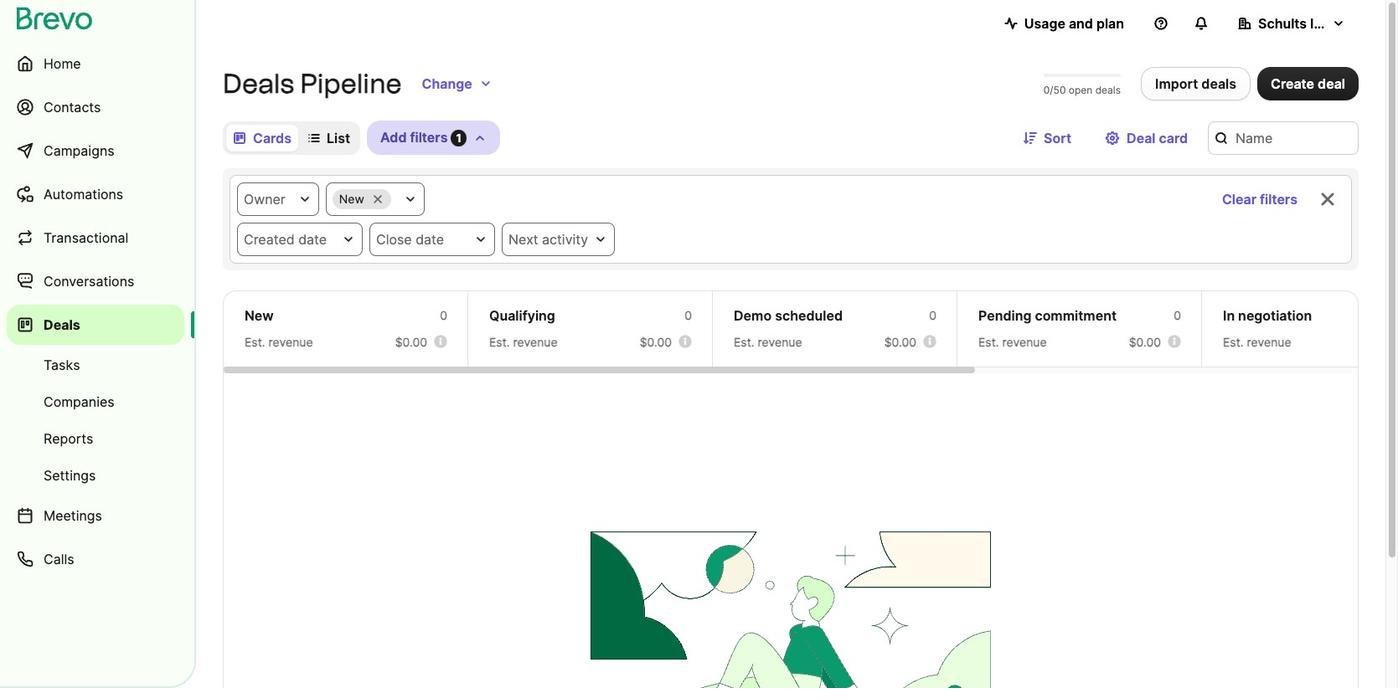 Task type: describe. For each thing, give the bounding box(es) containing it.
create
[[1271, 75, 1315, 92]]

0 for qualifying
[[685, 308, 692, 323]]

create deal button
[[1258, 67, 1359, 101]]

deals for deals
[[44, 317, 80, 333]]

next
[[509, 231, 538, 248]]

revenue for pending commitment
[[1003, 335, 1047, 349]]

filters for clear
[[1260, 191, 1298, 208]]

pipeline
[[300, 68, 402, 100]]

calls
[[44, 551, 74, 568]]

reports
[[44, 431, 93, 447]]

new inside popup button
[[339, 192, 364, 206]]

pending
[[979, 308, 1032, 324]]

filters for add
[[410, 129, 448, 146]]

schults
[[1259, 15, 1307, 32]]

negotiation
[[1239, 308, 1312, 324]]

deals for deals pipeline
[[223, 68, 294, 100]]

add
[[380, 129, 407, 146]]

meetings link
[[7, 496, 184, 536]]

conversations link
[[7, 261, 184, 302]]

deal
[[1127, 129, 1156, 146]]

0 for new
[[440, 308, 447, 323]]

import
[[1155, 75, 1199, 92]]

created date button
[[237, 223, 363, 256]]

reports link
[[7, 422, 184, 456]]

tasks
[[44, 357, 80, 374]]

plan
[[1097, 15, 1124, 32]]

0 for demo scheduled
[[929, 308, 937, 323]]

est. for pending commitment
[[979, 335, 999, 349]]

date for close date
[[416, 231, 444, 248]]

clear
[[1222, 191, 1257, 208]]

automations
[[44, 186, 123, 203]]

est. revenue for pending commitment
[[979, 335, 1047, 349]]

created date
[[244, 231, 327, 248]]

settings
[[44, 468, 96, 484]]

add filters 1
[[380, 129, 462, 146]]

home
[[44, 55, 81, 72]]

date for created date
[[298, 231, 327, 248]]

owner
[[244, 191, 286, 208]]

close date button
[[370, 223, 495, 256]]

demo
[[734, 308, 772, 324]]

new button
[[326, 183, 425, 216]]

0 for pending commitment
[[1174, 308, 1181, 323]]

est. revenue for new
[[245, 335, 313, 349]]

clear filters button
[[1209, 183, 1311, 216]]

next activity button
[[502, 223, 615, 256]]

schults inc button
[[1225, 7, 1359, 40]]

cards button
[[226, 124, 298, 151]]

campaigns link
[[7, 131, 184, 171]]

close date
[[376, 231, 444, 248]]

list
[[327, 129, 350, 146]]

open
[[1069, 84, 1093, 96]]

inc
[[1311, 15, 1330, 32]]

in negotiation
[[1223, 308, 1312, 324]]

0/50
[[1044, 84, 1066, 96]]

deals inside import deals button
[[1202, 75, 1237, 92]]

usage and plan button
[[991, 7, 1138, 40]]

est. for qualifying
[[489, 335, 510, 349]]

card
[[1159, 129, 1188, 146]]

revenue for qualifying
[[513, 335, 558, 349]]

cards
[[253, 129, 292, 146]]

0 horizontal spatial deals
[[1096, 84, 1121, 96]]



Task type: locate. For each thing, give the bounding box(es) containing it.
revenue
[[269, 335, 313, 349], [513, 335, 558, 349], [758, 335, 802, 349], [1003, 335, 1047, 349], [1247, 335, 1292, 349]]

1 horizontal spatial deals
[[1202, 75, 1237, 92]]

progress bar
[[1044, 74, 1121, 77]]

and
[[1069, 15, 1093, 32]]

deals right import
[[1202, 75, 1237, 92]]

1
[[456, 132, 462, 145]]

campaigns
[[44, 142, 114, 159]]

import deals button
[[1141, 67, 1251, 101]]

transactional link
[[7, 218, 184, 258]]

filters left 1
[[410, 129, 448, 146]]

new down list
[[339, 192, 364, 206]]

$0.00 for qualifying
[[640, 335, 672, 349]]

5 revenue from the left
[[1247, 335, 1292, 349]]

est. revenue
[[245, 335, 313, 349], [489, 335, 558, 349], [734, 335, 802, 349], [979, 335, 1047, 349], [1223, 335, 1292, 349]]

$0.00
[[395, 335, 427, 349], [640, 335, 672, 349], [885, 335, 917, 349], [1129, 335, 1161, 349]]

1 horizontal spatial filters
[[1260, 191, 1298, 208]]

deal card button
[[1092, 121, 1202, 155]]

settings link
[[7, 459, 184, 493]]

list button
[[302, 124, 357, 151]]

4 0 from the left
[[1174, 308, 1181, 323]]

2 est. from the left
[[489, 335, 510, 349]]

deals pipeline
[[223, 68, 402, 100]]

usage
[[1025, 15, 1066, 32]]

sort button
[[1011, 121, 1085, 155]]

deals up cards "button"
[[223, 68, 294, 100]]

schults inc
[[1259, 15, 1330, 32]]

sort
[[1044, 129, 1072, 146]]

2 $0.00 from the left
[[640, 335, 672, 349]]

usage and plan
[[1025, 15, 1124, 32]]

qualifying
[[489, 308, 555, 324]]

0 vertical spatial deals
[[223, 68, 294, 100]]

3 revenue from the left
[[758, 335, 802, 349]]

0 down close date popup button
[[440, 308, 447, 323]]

0 horizontal spatial filters
[[410, 129, 448, 146]]

est. for new
[[245, 335, 265, 349]]

change button
[[409, 67, 506, 101]]

1 revenue from the left
[[269, 335, 313, 349]]

contacts link
[[7, 87, 184, 127]]

meetings
[[44, 508, 102, 525]]

5 est. revenue from the left
[[1223, 335, 1292, 349]]

clear filters
[[1222, 191, 1298, 208]]

0 left pending
[[929, 308, 937, 323]]

0 vertical spatial new
[[339, 192, 364, 206]]

$0.00 for pending commitment
[[1129, 335, 1161, 349]]

new down created
[[245, 308, 274, 324]]

est. revenue for qualifying
[[489, 335, 558, 349]]

2 0 from the left
[[685, 308, 692, 323]]

date inside created date popup button
[[298, 231, 327, 248]]

filters inside button
[[1260, 191, 1298, 208]]

home link
[[7, 44, 184, 84]]

commitment
[[1035, 308, 1117, 324]]

deal
[[1318, 75, 1346, 92]]

new
[[339, 192, 364, 206], [245, 308, 274, 324]]

1 date from the left
[[298, 231, 327, 248]]

calls link
[[7, 540, 184, 580]]

0 horizontal spatial deals
[[44, 317, 80, 333]]

date inside close date popup button
[[416, 231, 444, 248]]

scheduled
[[775, 308, 843, 324]]

companies link
[[7, 385, 184, 419]]

deals
[[1202, 75, 1237, 92], [1096, 84, 1121, 96]]

1 est. from the left
[[245, 335, 265, 349]]

3 est. from the left
[[734, 335, 755, 349]]

created
[[244, 231, 295, 248]]

Name search field
[[1208, 121, 1359, 155]]

0/50 open deals
[[1044, 84, 1121, 96]]

$0.00 for new
[[395, 335, 427, 349]]

create deal
[[1271, 75, 1346, 92]]

1 horizontal spatial new
[[339, 192, 364, 206]]

5 est. from the left
[[1223, 335, 1244, 349]]

contacts
[[44, 99, 101, 116]]

demo scheduled
[[734, 308, 843, 324]]

filters
[[410, 129, 448, 146], [1260, 191, 1298, 208]]

conversations
[[44, 273, 134, 290]]

0
[[440, 308, 447, 323], [685, 308, 692, 323], [929, 308, 937, 323], [1174, 308, 1181, 323]]

tasks link
[[7, 349, 184, 382]]

1 vertical spatial new
[[245, 308, 274, 324]]

next activity
[[509, 231, 588, 248]]

4 revenue from the left
[[1003, 335, 1047, 349]]

4 $0.00 from the left
[[1129, 335, 1161, 349]]

3 0 from the left
[[929, 308, 937, 323]]

owner button
[[237, 183, 319, 216]]

2 revenue from the left
[[513, 335, 558, 349]]

deals right the open
[[1096, 84, 1121, 96]]

0 left in
[[1174, 308, 1181, 323]]

0 left the demo
[[685, 308, 692, 323]]

est. for demo scheduled
[[734, 335, 755, 349]]

2 date from the left
[[416, 231, 444, 248]]

2 est. revenue from the left
[[489, 335, 558, 349]]

1 0 from the left
[[440, 308, 447, 323]]

0 horizontal spatial date
[[298, 231, 327, 248]]

4 est. from the left
[[979, 335, 999, 349]]

1 vertical spatial deals
[[44, 317, 80, 333]]

3 est. revenue from the left
[[734, 335, 802, 349]]

$0.00 for demo scheduled
[[885, 335, 917, 349]]

date right created
[[298, 231, 327, 248]]

change
[[422, 75, 472, 92]]

deals up tasks
[[44, 317, 80, 333]]

1 horizontal spatial deals
[[223, 68, 294, 100]]

1 horizontal spatial date
[[416, 231, 444, 248]]

date right the close in the top left of the page
[[416, 231, 444, 248]]

deal card
[[1127, 129, 1188, 146]]

activity
[[542, 231, 588, 248]]

1 $0.00 from the left
[[395, 335, 427, 349]]

est. revenue for demo scheduled
[[734, 335, 802, 349]]

companies
[[44, 394, 115, 411]]

deals link
[[7, 305, 184, 345]]

deals
[[223, 68, 294, 100], [44, 317, 80, 333]]

import deals
[[1155, 75, 1237, 92]]

automations link
[[7, 174, 184, 215]]

1 est. revenue from the left
[[245, 335, 313, 349]]

4 est. revenue from the left
[[979, 335, 1047, 349]]

in
[[1223, 308, 1235, 324]]

1 vertical spatial filters
[[1260, 191, 1298, 208]]

revenue for demo scheduled
[[758, 335, 802, 349]]

pending commitment
[[979, 308, 1117, 324]]

0 vertical spatial filters
[[410, 129, 448, 146]]

close
[[376, 231, 412, 248]]

revenue for new
[[269, 335, 313, 349]]

transactional
[[44, 230, 129, 246]]

date
[[298, 231, 327, 248], [416, 231, 444, 248]]

filters right clear
[[1260, 191, 1298, 208]]

3 $0.00 from the left
[[885, 335, 917, 349]]

est.
[[245, 335, 265, 349], [489, 335, 510, 349], [734, 335, 755, 349], [979, 335, 999, 349], [1223, 335, 1244, 349]]

0 horizontal spatial new
[[245, 308, 274, 324]]



Task type: vqa. For each thing, say whether or not it's contained in the screenshot.
1st Est. from right
yes



